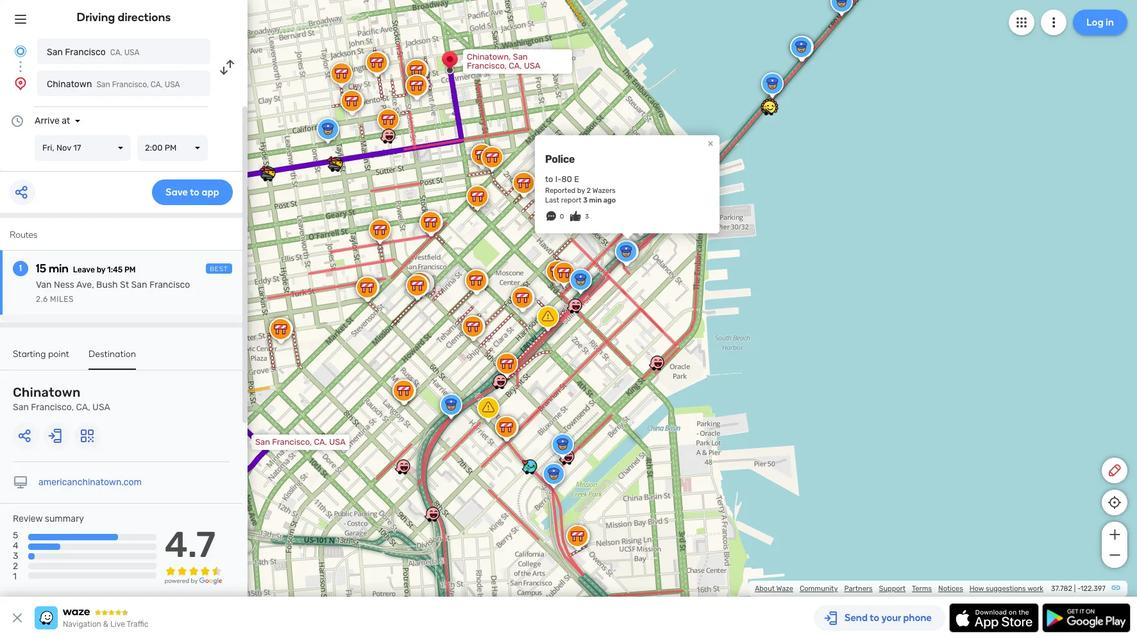 Task type: locate. For each thing, give the bounding box(es) containing it.
routes
[[10, 230, 37, 241]]

2 vertical spatial 3
[[13, 551, 18, 562]]

1 horizontal spatial pm
[[165, 143, 177, 153]]

about waze link
[[755, 585, 793, 593]]

notices
[[938, 585, 963, 593]]

partners
[[844, 585, 873, 593]]

0 vertical spatial 1
[[19, 263, 22, 274]]

-
[[1078, 585, 1081, 593]]

0 vertical spatial pm
[[165, 143, 177, 153]]

computer image
[[13, 475, 28, 491]]

2 down 4 at the left bottom of page
[[13, 561, 18, 572]]

1 left 15
[[19, 263, 22, 274]]

2 × from the top
[[708, 234, 714, 246]]

by
[[577, 187, 585, 195], [97, 266, 105, 275]]

ness
[[54, 280, 74, 291]]

francisco right st
[[149, 280, 190, 291]]

1
[[19, 263, 22, 274], [13, 572, 17, 583]]

0 vertical spatial by
[[577, 187, 585, 195]]

1 vertical spatial pm
[[124, 266, 136, 275]]

reported
[[545, 187, 576, 195]]

ca,
[[110, 48, 122, 57], [509, 61, 522, 71], [151, 80, 163, 89], [76, 402, 90, 413], [314, 437, 327, 447]]

at
[[62, 115, 70, 126]]

|
[[1074, 585, 1076, 593]]

chinatown
[[47, 79, 92, 90], [13, 385, 81, 400]]

0 vertical spatial francisco
[[65, 47, 106, 58]]

nov
[[56, 143, 71, 153]]

1 vertical spatial min
[[49, 262, 69, 276]]

×
[[708, 137, 714, 149], [708, 234, 714, 246]]

pm inside list box
[[165, 143, 177, 153]]

3 down the 5
[[13, 551, 18, 562]]

notices link
[[938, 585, 963, 593]]

5 4 3 2 1
[[13, 531, 18, 583]]

francisco
[[65, 47, 106, 58], [149, 280, 190, 291]]

pm
[[165, 143, 177, 153], [124, 266, 136, 275]]

15 min leave by 1:45 pm
[[36, 262, 136, 276]]

min down "wazers"
[[589, 196, 602, 205]]

4
[[13, 541, 18, 552]]

support
[[879, 585, 906, 593]]

by left 1:45
[[97, 266, 105, 275]]

0 horizontal spatial pm
[[124, 266, 136, 275]]

pm right 1:45
[[124, 266, 136, 275]]

1 × from the top
[[708, 137, 714, 149]]

min up ness
[[49, 262, 69, 276]]

chinatown san francisco, ca, usa down point
[[13, 385, 110, 413]]

fri, nov 17 list box
[[35, 135, 131, 161]]

1 vertical spatial ×
[[708, 234, 714, 246]]

by inside to i-80 e reported by 2 wazers last report 3 min ago
[[577, 187, 585, 195]]

chinatown down 'starting point' button
[[13, 385, 81, 400]]

san francisco, ca, usa
[[255, 437, 346, 447]]

chinatown san francisco, ca, usa down san francisco ca, usa
[[47, 79, 180, 90]]

1 down 4 at the left bottom of page
[[13, 572, 17, 583]]

2:00
[[145, 143, 163, 153]]

pm inside the 15 min leave by 1:45 pm
[[124, 266, 136, 275]]

1 vertical spatial 1
[[13, 572, 17, 583]]

1 horizontal spatial by
[[577, 187, 585, 195]]

zoom in image
[[1107, 527, 1123, 543]]

wazers
[[593, 187, 616, 195]]

current location image
[[13, 44, 28, 59]]

chinatown up at
[[47, 79, 92, 90]]

zoom out image
[[1107, 548, 1123, 563]]

min inside to i-80 e reported by 2 wazers last report 3 min ago
[[589, 196, 602, 205]]

0 horizontal spatial by
[[97, 266, 105, 275]]

usa inside chinatown, san francisco, ca, usa
[[524, 61, 541, 71]]

how
[[970, 585, 984, 593]]

× link
[[705, 137, 716, 149], [705, 234, 716, 246]]

americanchinatown.com
[[38, 477, 142, 488]]

1 vertical spatial 2
[[13, 561, 18, 572]]

van
[[36, 280, 52, 291]]

1 horizontal spatial 2
[[587, 187, 591, 195]]

francisco down driving
[[65, 47, 106, 58]]

link image
[[1111, 583, 1121, 593]]

traffic
[[127, 620, 148, 629]]

pm right 2:00
[[165, 143, 177, 153]]

e
[[574, 174, 579, 184]]

3 right 0 in the left top of the page
[[585, 213, 589, 221]]

1 horizontal spatial min
[[589, 196, 602, 205]]

1 horizontal spatial francisco
[[149, 280, 190, 291]]

1 vertical spatial chinatown san francisco, ca, usa
[[13, 385, 110, 413]]

3
[[583, 196, 588, 205], [585, 213, 589, 221], [13, 551, 18, 562]]

usa
[[124, 48, 139, 57], [524, 61, 541, 71], [165, 80, 180, 89], [92, 402, 110, 413], [329, 437, 346, 447]]

work
[[1028, 585, 1044, 593]]

san
[[47, 47, 63, 58], [513, 52, 528, 62], [96, 80, 110, 89], [131, 280, 147, 291], [13, 402, 29, 413], [255, 437, 270, 447]]

0 horizontal spatial 2
[[13, 561, 18, 572]]

0 horizontal spatial 1
[[13, 572, 17, 583]]

ca, inside chinatown, san francisco, ca, usa
[[509, 61, 522, 71]]

miles
[[50, 295, 74, 304]]

destination button
[[89, 349, 136, 370]]

van ness ave, bush st san francisco 2.6 miles
[[36, 280, 190, 304]]

2 left "wazers"
[[587, 187, 591, 195]]

francisco,
[[467, 61, 507, 71], [112, 80, 149, 89], [31, 402, 74, 413], [272, 437, 312, 447]]

i-
[[555, 174, 562, 184]]

0 vertical spatial 2
[[587, 187, 591, 195]]

1 vertical spatial × link
[[705, 234, 716, 246]]

summary
[[45, 514, 84, 525]]

min
[[589, 196, 602, 205], [49, 262, 69, 276]]

chinatown, san francisco, ca, usa
[[467, 52, 541, 71]]

leave
[[73, 266, 95, 275]]

ca, inside san francisco ca, usa
[[110, 48, 122, 57]]

by down e
[[577, 187, 585, 195]]

chinatown san francisco, ca, usa
[[47, 79, 180, 90], [13, 385, 110, 413]]

fri,
[[42, 143, 54, 153]]

about
[[755, 585, 775, 593]]

review
[[13, 514, 43, 525]]

3 right the report
[[583, 196, 588, 205]]

0 vertical spatial min
[[589, 196, 602, 205]]

0 vertical spatial × link
[[705, 137, 716, 149]]

0 vertical spatial ×
[[708, 137, 714, 149]]

15
[[36, 262, 46, 276]]

starting
[[13, 349, 46, 360]]

1 vertical spatial by
[[97, 266, 105, 275]]

0 vertical spatial 3
[[583, 196, 588, 205]]

1 vertical spatial francisco
[[149, 280, 190, 291]]

2
[[587, 187, 591, 195], [13, 561, 18, 572]]



Task type: vqa. For each thing, say whether or not it's contained in the screenshot.
The Link icon
yes



Task type: describe. For each thing, give the bounding box(es) containing it.
last
[[545, 196, 559, 205]]

terms
[[912, 585, 932, 593]]

chinatown,
[[467, 52, 511, 62]]

how suggestions work link
[[970, 585, 1044, 593]]

1 vertical spatial 3
[[585, 213, 589, 221]]

80
[[562, 174, 572, 184]]

about waze community partners support terms notices how suggestions work
[[755, 585, 1044, 593]]

&
[[103, 620, 108, 629]]

1 horizontal spatial 1
[[19, 263, 22, 274]]

suggestions
[[986, 585, 1026, 593]]

point
[[48, 349, 69, 360]]

4.7
[[165, 524, 216, 566]]

0 horizontal spatial francisco
[[65, 47, 106, 58]]

17
[[73, 143, 81, 153]]

navigation
[[63, 620, 101, 629]]

support link
[[879, 585, 906, 593]]

37.782
[[1051, 585, 1072, 593]]

arrive
[[35, 115, 59, 126]]

1 × link from the top
[[705, 137, 716, 149]]

ago
[[603, 196, 616, 205]]

clock image
[[10, 114, 25, 129]]

1:45
[[107, 266, 123, 275]]

terms link
[[912, 585, 932, 593]]

ave,
[[76, 280, 94, 291]]

122.397
[[1081, 585, 1106, 593]]

0 horizontal spatial min
[[49, 262, 69, 276]]

0 vertical spatial chinatown san francisco, ca, usa
[[47, 79, 180, 90]]

americanchinatown.com link
[[38, 477, 142, 488]]

police
[[545, 153, 575, 165]]

3 inside 5 4 3 2 1
[[13, 551, 18, 562]]

san francisco ca, usa
[[47, 47, 139, 58]]

to i-80 e reported by 2 wazers last report 3 min ago
[[545, 174, 616, 205]]

x image
[[10, 611, 25, 626]]

report
[[561, 196, 581, 205]]

francisco inside 'van ness ave, bush st san francisco 2.6 miles'
[[149, 280, 190, 291]]

pencil image
[[1107, 463, 1122, 478]]

fri, nov 17
[[42, 143, 81, 153]]

by inside the 15 min leave by 1:45 pm
[[97, 266, 105, 275]]

5
[[13, 531, 18, 541]]

live
[[110, 620, 125, 629]]

0
[[560, 213, 564, 221]]

bush
[[96, 280, 118, 291]]

0 vertical spatial chinatown
[[47, 79, 92, 90]]

st
[[120, 280, 129, 291]]

partners link
[[844, 585, 873, 593]]

location image
[[13, 76, 28, 91]]

usa inside san francisco ca, usa
[[124, 48, 139, 57]]

× for second × link from the bottom
[[708, 137, 714, 149]]

starting point button
[[13, 349, 69, 369]]

san inside chinatown, san francisco, ca, usa
[[513, 52, 528, 62]]

review summary
[[13, 514, 84, 525]]

directions
[[118, 10, 171, 24]]

× for 1st × link from the bottom
[[708, 234, 714, 246]]

arrive at
[[35, 115, 70, 126]]

destination
[[89, 349, 136, 360]]

best
[[210, 266, 228, 273]]

driving directions
[[77, 10, 171, 24]]

waze
[[776, 585, 793, 593]]

2:00 pm list box
[[137, 135, 208, 161]]

community link
[[800, 585, 838, 593]]

2.6
[[36, 295, 48, 304]]

2 inside 5 4 3 2 1
[[13, 561, 18, 572]]

37.782 | -122.397
[[1051, 585, 1106, 593]]

san inside 'van ness ave, bush st san francisco 2.6 miles'
[[131, 280, 147, 291]]

to
[[545, 174, 553, 184]]

1 vertical spatial chinatown
[[13, 385, 81, 400]]

francisco, inside chinatown, san francisco, ca, usa
[[467, 61, 507, 71]]

3 inside to i-80 e reported by 2 wazers last report 3 min ago
[[583, 196, 588, 205]]

2 × link from the top
[[705, 234, 716, 246]]

navigation & live traffic
[[63, 620, 148, 629]]

1 inside 5 4 3 2 1
[[13, 572, 17, 583]]

2 inside to i-80 e reported by 2 wazers last report 3 min ago
[[587, 187, 591, 195]]

driving
[[77, 10, 115, 24]]

starting point
[[13, 349, 69, 360]]

community
[[800, 585, 838, 593]]

2:00 pm
[[145, 143, 177, 153]]



